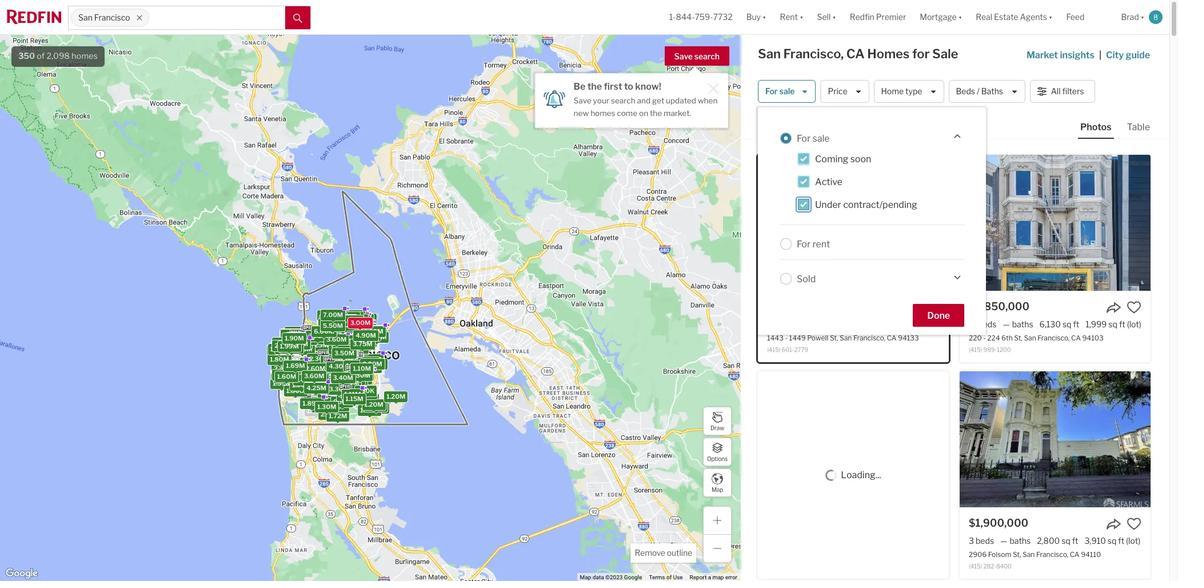 Task type: locate. For each thing, give the bounding box(es) containing it.
1 vertical spatial 2.70m
[[333, 358, 353, 366]]

favorite button image up the 1,999 sq ft (lot)
[[1127, 300, 1142, 315]]

0 horizontal spatial save
[[574, 96, 591, 105]]

4.95m
[[308, 332, 328, 340]]

2.35m up the '2.98m'
[[316, 387, 336, 395]]

1 vertical spatial beds
[[976, 536, 994, 546]]

options
[[707, 455, 728, 462]]

francisco, down the 2,800
[[1036, 551, 1068, 559]]

1.40m down 1.58m
[[270, 345, 289, 353]]

all
[[1051, 87, 1061, 96]]

save up new
[[574, 96, 591, 105]]

(415) for 220
[[969, 347, 982, 353]]

sq right 6,130
[[1063, 320, 1072, 329]]

8.00m
[[323, 313, 343, 321], [354, 315, 375, 323], [323, 320, 344, 328], [334, 342, 354, 350]]

— baths for $1,900,000
[[1000, 536, 1031, 546]]

san right powell
[[840, 334, 852, 343]]

0 vertical spatial the
[[587, 81, 602, 92]]

ca inside 1443 - 1449 powell st, san francisco, ca 94133 (415) 601-2779
[[887, 334, 897, 343]]

francisco, down 6,130
[[1038, 334, 1070, 343]]

- left "224"
[[983, 334, 986, 343]]

st, right folsom
[[1013, 551, 1021, 559]]

1 vertical spatial baths
[[1010, 536, 1031, 546]]

ft for 6,130 sq ft
[[1073, 320, 1079, 329]]

francisco, down sell on the top right of page
[[783, 46, 844, 61]]

for sale
[[765, 87, 795, 96], [797, 133, 830, 144]]

▾ right brad
[[1141, 12, 1144, 22]]

1.21m
[[346, 395, 364, 403]]

601-
[[782, 347, 794, 353]]

(415) for 1443
[[767, 347, 781, 353]]

1.40m up 1.72m
[[319, 399, 338, 407]]

homes inside the save your search and get updated when new homes come on the market.
[[591, 108, 615, 118]]

1.60m down the 1.69m
[[277, 372, 296, 380]]

1 vertical spatial search
[[611, 96, 635, 105]]

8.35m
[[320, 312, 340, 320]]

san francisco, ca homes for sale
[[758, 46, 958, 61]]

0 vertical spatial 6.50m
[[341, 313, 361, 321]]

0 vertical spatial of
[[37, 51, 45, 61]]

beds / baths button
[[949, 80, 1025, 103]]

for sale inside "dialog"
[[797, 133, 830, 144]]

sale up coming at the right top of the page
[[813, 133, 830, 144]]

▾ right rent
[[800, 12, 803, 22]]

st, inside 220 - 224 6th st, san francisco, ca 94103 (415) 989-1200
[[1014, 334, 1023, 343]]

2.50m
[[345, 321, 365, 329], [339, 323, 358, 331], [333, 329, 353, 337], [344, 331, 364, 339], [367, 333, 387, 341], [337, 342, 357, 350], [277, 343, 297, 351], [331, 345, 351, 353], [324, 346, 344, 354], [328, 346, 348, 354], [321, 352, 341, 360], [330, 357, 350, 365], [352, 371, 372, 379], [340, 377, 360, 385]]

2779
[[794, 347, 808, 353]]

1 horizontal spatial favorite button checkbox
[[1127, 517, 1142, 532]]

3.40m
[[344, 322, 364, 330], [287, 337, 307, 345], [333, 374, 353, 382], [328, 384, 348, 392]]

google image
[[3, 567, 41, 581]]

2 1.15m from the top
[[346, 395, 363, 403]]

1 vertical spatial for sale
[[797, 133, 830, 144]]

5.50m
[[323, 322, 343, 330], [336, 330, 356, 338]]

0 vertical spatial favorite button checkbox
[[925, 300, 940, 315]]

- right 1443
[[785, 334, 788, 343]]

2.25m
[[309, 341, 328, 349]]

1.40m up 1.59m
[[273, 370, 292, 378]]

▾ right buy
[[763, 12, 766, 22]]

save for save your search and get updated when new homes come on the market.
[[574, 96, 591, 105]]

0 vertical spatial 4.30m
[[322, 316, 342, 324]]

1.20m down 4.10m
[[353, 368, 371, 376]]

folsom
[[988, 551, 1011, 559]]

favorite button checkbox up 4,891 sq ft (lot)
[[925, 300, 940, 315]]

8.90m
[[333, 360, 354, 368]]

remove san francisco image
[[136, 14, 143, 21]]

6.50m
[[341, 313, 361, 321], [320, 322, 340, 330]]

0 vertical spatial search
[[694, 51, 720, 61]]

3 ▾ from the left
[[832, 12, 836, 22]]

1 horizontal spatial -
[[983, 334, 986, 343]]

0 vertical spatial 1.30m
[[348, 365, 367, 373]]

on
[[639, 108, 648, 118]]

insights
[[1060, 50, 1095, 61]]

favorite button image up 3,910 sq ft (lot)
[[1127, 517, 1142, 532]]

— up folsom
[[1000, 536, 1007, 546]]

4.19m
[[324, 347, 343, 355]]

4.10m
[[362, 356, 381, 364]]

0 vertical spatial save
[[674, 51, 693, 61]]

0 horizontal spatial 13.0m
[[289, 328, 308, 336]]

1 vertical spatial 2.95m
[[347, 368, 367, 376]]

2 - from the left
[[983, 334, 986, 343]]

1 vertical spatial 950k
[[357, 387, 375, 395]]

save inside button
[[674, 51, 693, 61]]

ft down favorite button image
[[922, 320, 929, 329]]

search up 'come'
[[611, 96, 635, 105]]

1 horizontal spatial 2.70m
[[333, 358, 353, 366]]

map region
[[0, 0, 855, 581]]

3.30m
[[302, 331, 322, 339], [329, 355, 349, 363], [358, 362, 378, 370], [299, 370, 319, 378], [339, 377, 359, 385], [329, 385, 349, 393]]

15.0m
[[342, 314, 361, 322]]

1 vertical spatial 3.95m
[[331, 395, 351, 403]]

2 ▾ from the left
[[800, 12, 803, 22]]

4.53m
[[341, 318, 361, 326]]

1 vertical spatial 9.50m
[[358, 357, 378, 365]]

google
[[624, 575, 642, 581]]

0 vertical spatial 2.35m
[[324, 343, 343, 351]]

1 horizontal spatial the
[[650, 108, 662, 118]]

2.35m up the 3.25m
[[324, 343, 343, 351]]

0 horizontal spatial 2.95m
[[321, 341, 341, 349]]

▾ right agents at right top
[[1049, 12, 1053, 22]]

2.90m
[[349, 317, 369, 325], [283, 346, 303, 354], [324, 356, 344, 364], [332, 360, 352, 368], [341, 364, 361, 372], [346, 367, 366, 375]]

1 horizontal spatial 13.0m
[[331, 322, 350, 330]]

1.35m
[[347, 360, 365, 368], [342, 370, 360, 378], [276, 374, 295, 382]]

6.09m
[[327, 319, 348, 327]]

1-
[[669, 12, 676, 22]]

baths up '2906 folsom st, san francisco, ca 94110 (415) 282-8400'
[[1010, 536, 1031, 546]]

1.90m
[[285, 334, 304, 342], [291, 339, 310, 347], [282, 344, 301, 352], [269, 346, 288, 354], [345, 368, 364, 376], [348, 369, 367, 377], [306, 372, 325, 380], [341, 379, 360, 387]]

sq right 1,999
[[1109, 320, 1118, 329]]

(415) down 220
[[969, 347, 982, 353]]

mortgage ▾
[[920, 12, 962, 22]]

3.55m
[[329, 362, 349, 370]]

3.90m down 8.90m
[[347, 369, 368, 377]]

sq for 6,130
[[1063, 320, 1072, 329]]

sale inside button
[[779, 87, 795, 96]]

favorite button checkbox
[[925, 300, 940, 315], [1127, 517, 1142, 532]]

save inside the save your search and get updated when new homes come on the market.
[[574, 96, 591, 105]]

1 vertical spatial 3.10m
[[338, 361, 357, 369]]

None search field
[[149, 6, 285, 29]]

1.11m
[[344, 390, 361, 398]]

2.88m
[[286, 340, 306, 348], [338, 363, 358, 371]]

1 horizontal spatial 1.30m
[[348, 365, 367, 373]]

1 vertical spatial sale
[[813, 133, 830, 144]]

first
[[604, 81, 622, 92]]

1 - from the left
[[785, 334, 788, 343]]

2 favorite button image from the top
[[1127, 517, 1142, 532]]

1 vertical spatial 2.35m
[[331, 352, 350, 360]]

ca inside '2906 folsom st, san francisco, ca 94110 (415) 282-8400'
[[1070, 551, 1080, 559]]

13.0m
[[331, 322, 350, 330], [289, 328, 308, 336]]

-
[[785, 334, 788, 343], [983, 334, 986, 343]]

- inside 1443 - 1449 powell st, san francisco, ca 94133 (415) 601-2779
[[785, 334, 788, 343]]

1 vertical spatial of
[[667, 575, 672, 581]]

14.0m
[[325, 324, 344, 332]]

2.75m
[[333, 353, 352, 361]]

6 ▾ from the left
[[1141, 12, 1144, 22]]

1.29m
[[345, 395, 364, 403]]

dialog
[[758, 107, 986, 335]]

32.0m
[[322, 324, 342, 332], [324, 324, 344, 332]]

ft left 3,910
[[1072, 536, 1078, 546]]

1 vertical spatial — baths
[[1000, 536, 1031, 546]]

1 horizontal spatial 2.88m
[[338, 363, 358, 371]]

3,910 sq ft (lot)
[[1085, 536, 1141, 546]]

16.0m
[[341, 346, 360, 354]]

3 inside map region
[[355, 331, 359, 339]]

1.30m up 1.72m
[[317, 403, 336, 411]]

homes right 2,098
[[72, 51, 98, 61]]

0 horizontal spatial of
[[37, 51, 45, 61]]

9.95m
[[321, 322, 341, 330]]

▾ right sell on the top right of page
[[832, 12, 836, 22]]

1.20m right 1.21m
[[364, 401, 383, 409]]

1 vertical spatial 7.00m
[[334, 321, 354, 329]]

0 horizontal spatial 8.50m
[[322, 325, 342, 333]]

0 vertical spatial sale
[[779, 87, 795, 96]]

outline
[[667, 548, 692, 558]]

1 vertical spatial 6.50m
[[320, 322, 340, 330]]

3,910
[[1085, 536, 1106, 546]]

(415) down 1443
[[767, 347, 781, 353]]

1.30m up 3.83m
[[348, 365, 367, 373]]

be the first to know! dialog
[[535, 66, 728, 128]]

3 units
[[355, 331, 376, 339]]

▾ for buy ▾
[[763, 12, 766, 22]]

0 vertical spatial beds
[[978, 320, 997, 329]]

9.90m
[[335, 363, 355, 371]]

2.95m down 8.90m
[[347, 368, 367, 376]]

0 vertical spatial 3.95m
[[349, 327, 369, 335]]

94133
[[898, 334, 919, 343]]

5 ▾ from the left
[[1049, 12, 1053, 22]]

0 horizontal spatial 2.85m
[[274, 339, 294, 347]]

(415) inside 1443 - 1449 powell st, san francisco, ca 94133 (415) 601-2779
[[767, 347, 781, 353]]

0 vertical spatial 4.90m
[[320, 312, 340, 320]]

2 vertical spatial 1.70m
[[340, 379, 359, 387]]

1 favorite button image from the top
[[1127, 300, 1142, 315]]

(lot) right 3,910
[[1126, 536, 1141, 546]]

san right folsom
[[1023, 551, 1035, 559]]

6,130 sq ft
[[1040, 320, 1079, 329]]

ca left 94103
[[1071, 334, 1081, 343]]

of left use
[[667, 575, 672, 581]]

0 vertical spatial for
[[765, 87, 778, 96]]

0 horizontal spatial sale
[[779, 87, 795, 96]]

1 32.0m from the left
[[322, 324, 342, 332]]

sq for 2,800
[[1062, 536, 1071, 546]]

2.38m down 2.08m
[[293, 345, 313, 353]]

0 vertical spatial 2.95m
[[321, 341, 341, 349]]

1 vertical spatial 4.90m
[[356, 331, 376, 339]]

to
[[624, 81, 633, 92]]

of for terms
[[667, 575, 672, 581]]

1 vertical spatial favorite button image
[[1127, 517, 1142, 532]]

1.89m
[[274, 371, 293, 379], [303, 400, 322, 408]]

1 horizontal spatial of
[[667, 575, 672, 581]]

report a map error
[[690, 575, 737, 581]]

2 10.5m from the left
[[322, 321, 341, 329]]

5.25m
[[336, 323, 355, 331], [333, 353, 352, 361]]

5.90m
[[334, 320, 355, 328], [331, 356, 351, 364]]

homes down your
[[591, 108, 615, 118]]

8.95m
[[345, 317, 365, 325]]

1 vertical spatial for
[[797, 133, 811, 144]]

0 vertical spatial for sale
[[765, 87, 795, 96]]

224
[[987, 334, 1000, 343]]

sale inside "dialog"
[[813, 133, 830, 144]]

baths up 6th
[[1012, 320, 1033, 329]]

1 horizontal spatial map
[[712, 486, 723, 493]]

0 horizontal spatial -
[[785, 334, 788, 343]]

francisco, inside 1443 - 1449 powell st, san francisco, ca 94133 (415) 601-2779
[[853, 334, 885, 343]]

san right 6th
[[1024, 334, 1036, 343]]

(415)
[[767, 347, 781, 353], [969, 347, 982, 353], [969, 563, 982, 570]]

sq right 3,910
[[1108, 536, 1117, 546]]

st, inside 1443 - 1449 powell st, san francisco, ca 94133 (415) 601-2779
[[830, 334, 838, 343]]

0 vertical spatial map
[[712, 486, 723, 493]]

san inside '2906 folsom st, san francisco, ca 94110 (415) 282-8400'
[[1023, 551, 1035, 559]]

francisco, left 94133
[[853, 334, 885, 343]]

search inside button
[[694, 51, 720, 61]]

ca down 4,891
[[887, 334, 897, 343]]

1.15m
[[346, 395, 364, 403], [346, 395, 363, 403]]

st, right powell
[[830, 334, 838, 343]]

(415) down 2906
[[969, 563, 982, 570]]

1 horizontal spatial 1.89m
[[303, 400, 322, 408]]

sale left price
[[779, 87, 795, 96]]

— baths up 6th
[[1003, 320, 1033, 329]]

9.50m
[[347, 318, 368, 326], [358, 357, 378, 365]]

1 vertical spatial 3
[[969, 536, 974, 546]]

0 vertical spatial 7.00m
[[323, 311, 343, 319]]

15.1m
[[334, 322, 352, 330], [331, 324, 348, 332]]

— baths for $2,850,000
[[1003, 320, 1033, 329]]

remove outline
[[635, 548, 692, 558]]

st, for 6th
[[1014, 334, 1023, 343]]

0 horizontal spatial 6.50m
[[320, 322, 340, 330]]

1.50m down 4.10m
[[360, 364, 379, 372]]

3.95m
[[349, 327, 369, 335], [331, 395, 351, 403]]

0 horizontal spatial 1.30m
[[317, 403, 336, 411]]

1.20m right 3.88m
[[387, 392, 405, 400]]

1 vertical spatial 2.38m
[[321, 410, 340, 418]]

1.50m up 3.83m
[[347, 365, 366, 373]]

coming
[[815, 154, 848, 165]]

1.65m
[[345, 320, 364, 328]]

1.60m up "1.49m"
[[288, 367, 307, 375]]

6.85m
[[312, 335, 332, 343]]

1.40m down 4.10m
[[351, 370, 370, 378]]

0 vertical spatial 11.6m
[[329, 323, 347, 331]]

1.50m down "1.49m"
[[294, 389, 313, 397]]

sq right the 2,800
[[1062, 536, 1071, 546]]

844-
[[676, 12, 695, 22]]

— for $1,900,000
[[1000, 536, 1007, 546]]

1 horizontal spatial 3
[[969, 536, 974, 546]]

— up 6th
[[1003, 320, 1010, 329]]

favorite button image for $2,850,000
[[1127, 300, 1142, 315]]

2 vertical spatial 7.00m
[[321, 367, 341, 375]]

0 vertical spatial baths
[[1012, 320, 1033, 329]]

ca left homes
[[847, 46, 865, 61]]

2 vertical spatial 950k
[[333, 398, 351, 406]]

1 horizontal spatial 2.85m
[[354, 339, 373, 347]]

san inside 1443 - 1449 powell st, san francisco, ca 94133 (415) 601-2779
[[840, 334, 852, 343]]

0 horizontal spatial 2.88m
[[286, 340, 306, 348]]

1.35m down 998k
[[347, 360, 365, 368]]

2.38m down 2.89m
[[321, 410, 340, 418]]

under
[[815, 200, 841, 210]]

loading...
[[841, 470, 881, 480]]

map for map data ©2023 google
[[580, 575, 591, 581]]

2.70m
[[308, 332, 328, 340], [333, 358, 353, 366]]

10.5m
[[326, 320, 345, 328], [322, 321, 341, 329]]

3 for 3 beds
[[969, 536, 974, 546]]

the right on
[[650, 108, 662, 118]]

4 ▾ from the left
[[958, 12, 962, 22]]

dialog containing for sale
[[758, 107, 986, 335]]

francisco, inside 220 - 224 6th st, san francisco, ca 94103 (415) 989-1200
[[1038, 334, 1070, 343]]

1.89m up 1.59m
[[274, 371, 293, 379]]

0 vertical spatial 5.90m
[[334, 320, 355, 328]]

1449
[[789, 334, 806, 343]]

1 horizontal spatial 2.38m
[[321, 410, 340, 418]]

sq up 94133
[[912, 320, 921, 329]]

of right "350"
[[37, 51, 45, 61]]

▾ right mortgage
[[958, 12, 962, 22]]

8.30m
[[325, 320, 345, 328], [310, 328, 330, 336]]

sq for 4,891
[[912, 320, 921, 329]]

1.39m
[[340, 342, 359, 350]]

0 vertical spatial — baths
[[1003, 320, 1033, 329]]

city guide link
[[1106, 49, 1152, 62]]

1 ▾ from the left
[[763, 12, 766, 22]]

favorite button image
[[1127, 300, 1142, 315], [1127, 517, 1142, 532]]

8.13m
[[325, 323, 344, 331]]

3.45m
[[287, 335, 307, 343]]

ft right 1,999
[[1119, 320, 1125, 329]]

— baths up folsom
[[1000, 536, 1031, 546]]

the right be
[[587, 81, 602, 92]]

1 horizontal spatial sale
[[813, 133, 830, 144]]

1 vertical spatial map
[[580, 575, 591, 581]]

1.89m down "1.49m"
[[303, 400, 322, 408]]

(lot) down favorite button checkbox
[[1127, 320, 1141, 329]]

map inside button
[[712, 486, 723, 493]]

0 vertical spatial 2.88m
[[286, 340, 306, 348]]

ft right 3,910
[[1118, 536, 1125, 546]]

0 vertical spatial 2.38m
[[293, 345, 313, 353]]

save down the 844-
[[674, 51, 693, 61]]

for sale inside button
[[765, 87, 795, 96]]

2.35m up 8.90m
[[331, 352, 350, 360]]

1.58m
[[284, 335, 303, 343]]

st, right 6th
[[1014, 334, 1023, 343]]

0 horizontal spatial 1.89m
[[274, 371, 293, 379]]

1.80m
[[347, 315, 366, 323], [323, 332, 342, 340], [346, 333, 365, 341], [316, 337, 335, 345], [355, 338, 375, 346], [270, 356, 289, 364], [343, 358, 362, 366], [344, 359, 363, 367], [346, 362, 365, 370], [346, 370, 365, 378], [287, 380, 306, 388], [286, 387, 305, 395]]

search down the 759-
[[694, 51, 720, 61]]

of for 350
[[37, 51, 45, 61]]

1-844-759-7732
[[669, 12, 733, 22]]

beds up "224"
[[978, 320, 997, 329]]

0 vertical spatial 5.70m
[[341, 314, 361, 322]]

map down options
[[712, 486, 723, 493]]

beds up 2906
[[976, 536, 994, 546]]

map left data on the bottom of page
[[580, 575, 591, 581]]

0 horizontal spatial 5.60m
[[338, 324, 358, 332]]

- inside 220 - 224 6th st, san francisco, ca 94103 (415) 989-1200
[[983, 334, 986, 343]]

filters
[[1062, 87, 1084, 96]]

favorite button checkbox up 3,910 sq ft (lot)
[[1127, 517, 1142, 532]]

ca left 94110
[[1070, 551, 1080, 559]]

2.95m up 3.63m
[[321, 341, 341, 349]]

(415) inside 220 - 224 6th st, san francisco, ca 94103 (415) 989-1200
[[969, 347, 982, 353]]

favorite button image for $1,900,000
[[1127, 517, 1142, 532]]

ft left 1,999
[[1073, 320, 1079, 329]]



Task type: describe. For each thing, give the bounding box(es) containing it.
0 horizontal spatial 4.50m
[[318, 329, 338, 337]]

active
[[815, 177, 843, 188]]

home
[[881, 87, 904, 96]]

type
[[906, 87, 922, 96]]

8.99m
[[325, 321, 345, 329]]

0 vertical spatial 3.50m
[[344, 315, 364, 323]]

0 vertical spatial 9.50m
[[347, 318, 368, 326]]

4.28m
[[334, 351, 354, 359]]

st, for powell
[[830, 334, 838, 343]]

5.75m
[[329, 372, 349, 380]]

0 vertical spatial homes
[[72, 51, 98, 61]]

favorite button checkbox
[[1127, 300, 1142, 315]]

for inside button
[[765, 87, 778, 96]]

know!
[[635, 81, 661, 92]]

francisco, inside '2906 folsom st, san francisco, ca 94110 (415) 282-8400'
[[1036, 551, 1068, 559]]

20.0m
[[326, 324, 347, 332]]

2 vertical spatial for
[[797, 239, 811, 250]]

2 vertical spatial 4.30m
[[329, 363, 349, 371]]

updated
[[666, 96, 696, 105]]

ft for 3,910 sq ft (lot)
[[1118, 536, 1125, 546]]

0 vertical spatial 5.25m
[[336, 323, 355, 331]]

ft for 2,800 sq ft
[[1072, 536, 1078, 546]]

1.35m down 8.90m
[[342, 370, 360, 378]]

3 for 3 units
[[355, 331, 359, 339]]

11.9m
[[285, 331, 303, 339]]

2 vertical spatial 3.50m
[[334, 349, 354, 357]]

1 vertical spatial 1.89m
[[303, 400, 322, 408]]

draw button
[[703, 407, 732, 436]]

(lot) for $2,850,000
[[1127, 320, 1141, 329]]

2 vertical spatial 4.25m
[[307, 384, 326, 392]]

1.40m up 1.48m
[[356, 390, 375, 398]]

0 vertical spatial 3.10m
[[336, 316, 355, 324]]

1.88m
[[322, 343, 340, 351]]

19.8m
[[287, 328, 306, 336]]

photos button
[[1078, 121, 1125, 139]]

submit search image
[[293, 14, 302, 23]]

save search
[[674, 51, 720, 61]]

sq for 3,910
[[1108, 536, 1117, 546]]

17.9m
[[309, 330, 328, 338]]

san down buy ▾ dropdown button
[[758, 46, 781, 61]]

0 horizontal spatial favorite button checkbox
[[925, 300, 940, 315]]

remove
[[635, 548, 665, 558]]

▾ for rent ▾
[[800, 12, 803, 22]]

- for 220
[[983, 334, 986, 343]]

loading... status
[[841, 469, 881, 482]]

2 32.0m from the left
[[324, 324, 344, 332]]

2 vertical spatial 2.35m
[[316, 387, 336, 395]]

9.80m
[[283, 331, 303, 339]]

1.50m right 1.21m
[[366, 402, 386, 410]]

1.85m
[[286, 338, 305, 346]]

1 vertical spatial 1.30m
[[317, 403, 336, 411]]

12.5m
[[326, 324, 344, 332]]

759-
[[695, 12, 713, 22]]

baths for $2,850,000
[[1012, 320, 1033, 329]]

1.10m
[[353, 364, 371, 372]]

- for 1443
[[785, 334, 788, 343]]

3.90m down 998k
[[345, 361, 365, 369]]

8.25m
[[322, 320, 342, 328]]

3.90m down 1.10m
[[345, 376, 365, 384]]

0 vertical spatial 1.89m
[[274, 371, 293, 379]]

350 of 2,098 homes
[[18, 51, 98, 61]]

table
[[1127, 122, 1150, 133]]

ca inside 220 - 224 6th st, san francisco, ca 94103 (415) 989-1200
[[1071, 334, 1081, 343]]

all filters button
[[1030, 80, 1095, 103]]

4,891
[[889, 320, 910, 329]]

ft for 1,999 sq ft (lot)
[[1119, 320, 1125, 329]]

user photo image
[[1149, 10, 1163, 24]]

0 horizontal spatial 2.38m
[[293, 345, 313, 353]]

1 vertical spatial 1.70m
[[304, 343, 322, 351]]

2 2.85m from the left
[[274, 339, 294, 347]]

photo of 220 - 224 6th st, san francisco, ca 94103 image
[[960, 155, 1151, 291]]

1 horizontal spatial 6.50m
[[341, 313, 361, 321]]

save your search and get updated when new homes come on the market.
[[574, 96, 718, 118]]

1 vertical spatial 4.25m
[[336, 329, 356, 337]]

terms
[[649, 575, 665, 581]]

1.48m
[[360, 406, 379, 414]]

san left francisco
[[78, 13, 93, 23]]

mortgage
[[920, 12, 957, 22]]

1 horizontal spatial 8.50m
[[346, 321, 366, 329]]

1 vertical spatial 3.50m
[[318, 335, 338, 343]]

for sale button
[[758, 80, 816, 103]]

1.79m
[[343, 350, 361, 358]]

photo of 2906 folsom st, san francisco, ca 94110 image
[[960, 372, 1151, 508]]

1 vertical spatial 5.70m
[[321, 328, 341, 336]]

350
[[18, 51, 35, 61]]

1 vertical spatial 4.30m
[[336, 347, 356, 355]]

11.5m
[[349, 324, 366, 332]]

|
[[1099, 50, 1102, 61]]

buy ▾
[[746, 12, 766, 22]]

feed
[[1066, 12, 1085, 22]]

1 vertical spatial 11.6m
[[340, 342, 358, 350]]

next button image
[[928, 218, 940, 229]]

2906 folsom st, san francisco, ca 94110 (415) 282-8400
[[969, 551, 1101, 570]]

(lot) for $1,900,000
[[1126, 536, 1141, 546]]

0 horizontal spatial the
[[587, 81, 602, 92]]

new
[[574, 108, 589, 118]]

1200
[[997, 347, 1011, 353]]

sell ▾ button
[[817, 0, 836, 34]]

1 vertical spatial 5.90m
[[331, 356, 351, 364]]

sold
[[797, 274, 816, 284]]

save search button
[[665, 46, 729, 66]]

guide
[[1126, 50, 1150, 61]]

11.8m
[[318, 328, 336, 336]]

2.89m
[[327, 402, 347, 410]]

0 horizontal spatial 4.90m
[[320, 312, 340, 320]]

error
[[725, 575, 737, 581]]

2.68m
[[275, 342, 294, 350]]

market
[[1027, 50, 1058, 61]]

3.63m
[[320, 349, 340, 357]]

for
[[912, 46, 930, 61]]

buy ▾ button
[[740, 0, 773, 34]]

real estate agents ▾ link
[[976, 0, 1053, 34]]

3.80m
[[343, 319, 363, 327]]

1 vertical spatial favorite button checkbox
[[1127, 517, 1142, 532]]

come
[[617, 108, 637, 118]]

1 horizontal spatial 4.50m
[[345, 333, 366, 341]]

your
[[593, 96, 609, 105]]

1 horizontal spatial 4.90m
[[356, 331, 376, 339]]

0 vertical spatial 4.25m
[[336, 321, 356, 329]]

4.75m
[[350, 324, 370, 332]]

save for save search
[[674, 51, 693, 61]]

sq for 1,999
[[1109, 320, 1118, 329]]

redfin premier button
[[843, 0, 913, 34]]

redfin
[[850, 12, 875, 22]]

(lot) down favorite button image
[[930, 320, 945, 329]]

0 horizontal spatial 2.70m
[[308, 332, 328, 340]]

map button
[[703, 469, 732, 497]]

the inside the save your search and get updated when new homes come on the market.
[[650, 108, 662, 118]]

when
[[698, 96, 718, 105]]

1.49m
[[296, 376, 315, 384]]

6.20m
[[313, 335, 333, 343]]

agents
[[1020, 12, 1047, 22]]

brad
[[1121, 12, 1139, 22]]

1 vertical spatial 5.25m
[[333, 353, 352, 361]]

1 1.15m from the top
[[346, 395, 364, 403]]

price button
[[821, 80, 869, 103]]

0 vertical spatial 1.70m
[[342, 317, 361, 325]]

1.40m down 9.90m
[[336, 374, 355, 382]]

rent
[[780, 12, 798, 22]]

1 10.5m from the left
[[326, 320, 345, 328]]

6,130
[[1040, 320, 1061, 329]]

photos
[[1080, 122, 1112, 133]]

1 horizontal spatial 2.95m
[[347, 368, 367, 376]]

1.20m down 2.65m
[[307, 407, 326, 415]]

beds / baths
[[956, 87, 1003, 96]]

san inside 220 - 224 6th st, san francisco, ca 94103 (415) 989-1200
[[1024, 334, 1036, 343]]

baths for $1,900,000
[[1010, 536, 1031, 546]]

6.55m
[[324, 320, 344, 328]]

12.0m
[[353, 329, 371, 337]]

36.0m
[[314, 327, 334, 335]]

photo of 1443 - 1449 powell st, san francisco, ca 94133 image
[[758, 155, 949, 291]]

estate
[[994, 12, 1018, 22]]

1 horizontal spatial 5.60m
[[364, 331, 385, 339]]

— for $2,850,000
[[1003, 320, 1010, 329]]

1.35m down the 1.69m
[[276, 374, 295, 382]]

ft for 4,891 sq ft (lot)
[[922, 320, 929, 329]]

1.50m down the 1.11m
[[358, 399, 377, 407]]

homes
[[867, 46, 910, 61]]

6.70m
[[331, 323, 351, 331]]

1.40m down 3.88m
[[368, 404, 387, 412]]

st, inside '2906 folsom st, san francisco, ca 94110 (415) 282-8400'
[[1013, 551, 1021, 559]]

0 vertical spatial 950k
[[354, 370, 371, 378]]

market insights | city guide
[[1027, 50, 1150, 61]]

map for map
[[712, 486, 723, 493]]

$2,850,000
[[969, 301, 1030, 313]]

1 2.85m from the left
[[354, 339, 373, 347]]

▾ for brad ▾
[[1141, 12, 1144, 22]]

favorite button image
[[925, 300, 940, 315]]

(415) inside '2906 folsom st, san francisco, ca 94110 (415) 282-8400'
[[969, 563, 982, 570]]

▾ for mortgage ▾
[[958, 12, 962, 22]]

282-
[[984, 563, 996, 570]]

coming soon
[[815, 154, 871, 165]]

search inside the save your search and get updated when new homes come on the market.
[[611, 96, 635, 105]]

4.65m
[[325, 314, 345, 322]]

▾ for sell ▾
[[832, 12, 836, 22]]

data
[[593, 575, 604, 581]]

table button
[[1125, 121, 1152, 138]]

7732
[[713, 12, 733, 22]]



Task type: vqa. For each thing, say whether or not it's contained in the screenshot.
'website,' on the bottom of page
no



